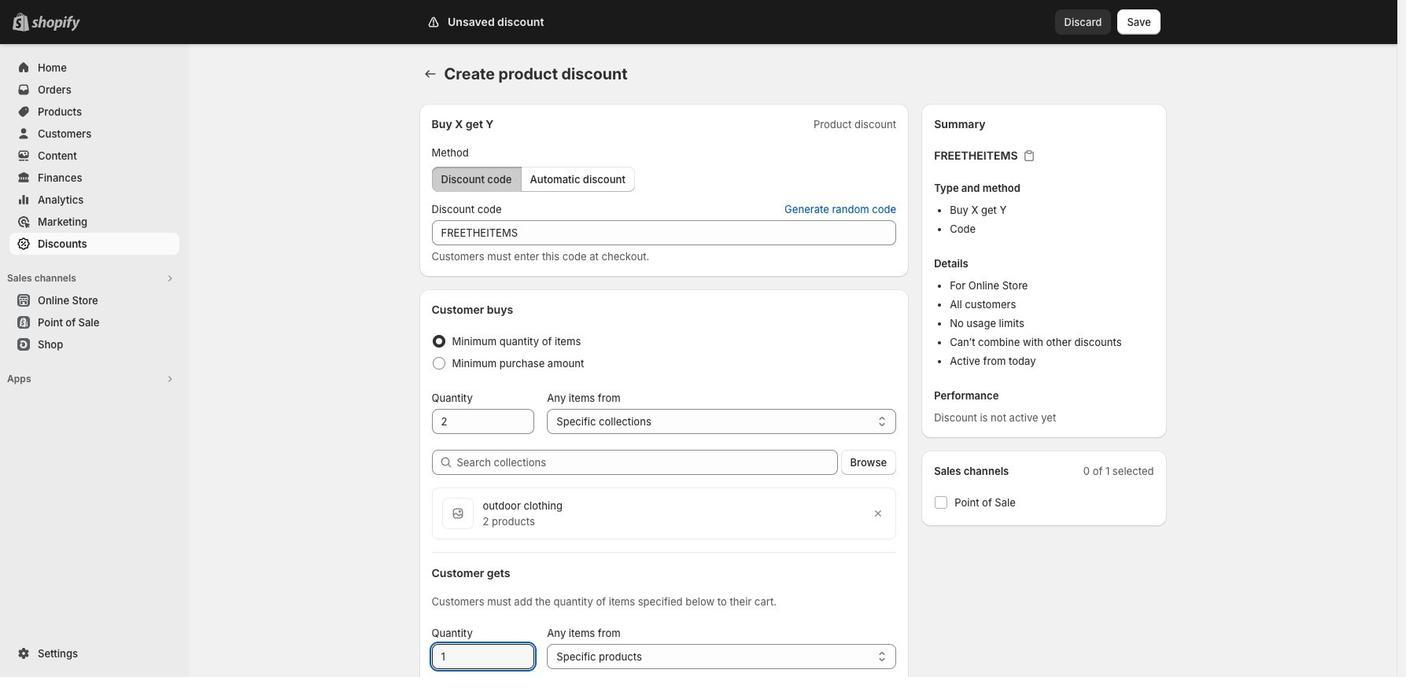 Task type: vqa. For each thing, say whether or not it's contained in the screenshot.
"Search collections" text box
yes



Task type: describe. For each thing, give the bounding box(es) containing it.
Search collections text field
[[457, 450, 838, 475]]



Task type: locate. For each thing, give the bounding box(es) containing it.
None text field
[[432, 409, 535, 435], [432, 645, 535, 670], [432, 409, 535, 435], [432, 645, 535, 670]]

None text field
[[432, 220, 897, 246]]

shopify image
[[31, 16, 80, 31]]



